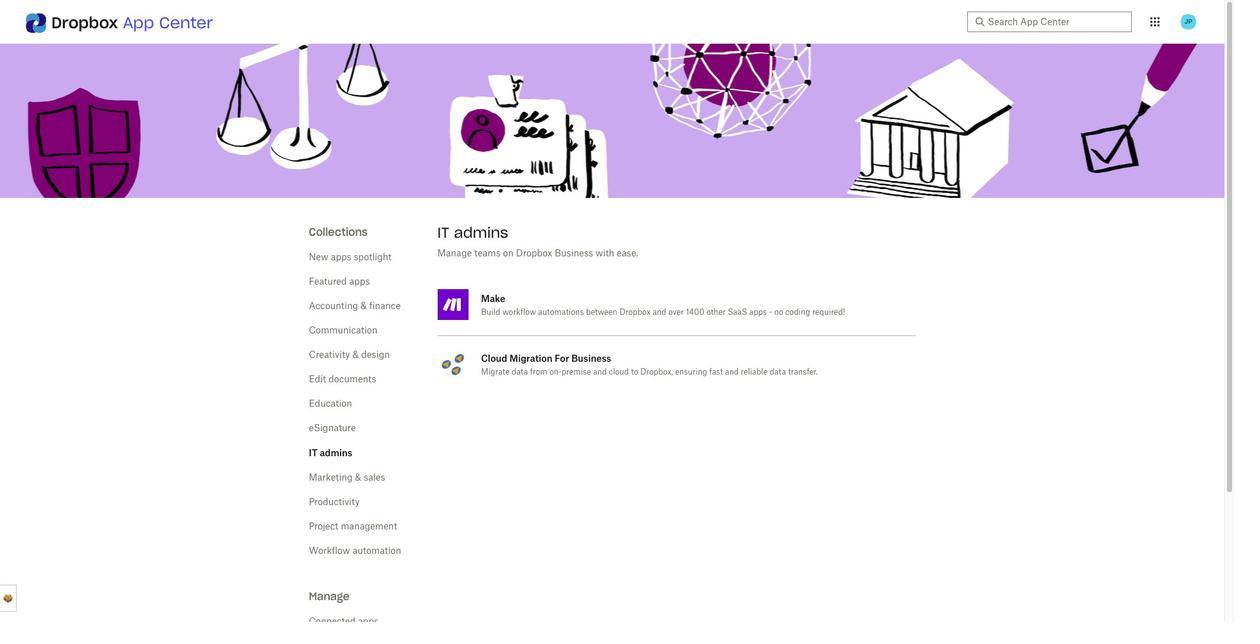 Task type: vqa. For each thing, say whether or not it's contained in the screenshot.
Change
no



Task type: locate. For each thing, give the bounding box(es) containing it.
0 vertical spatial it
[[438, 224, 450, 242]]

teams
[[474, 249, 501, 258]]

1 vertical spatial manage
[[309, 590, 350, 603]]

1 vertical spatial dropbox
[[516, 249, 552, 258]]

project management
[[309, 523, 397, 532]]

admins down esignature
[[320, 448, 353, 458]]

1 vertical spatial it admins
[[309, 448, 353, 458]]

accounting & finance
[[309, 302, 401, 311]]

1 vertical spatial apps
[[349, 278, 370, 287]]

2 vertical spatial &
[[355, 474, 361, 483]]

1 horizontal spatial and
[[653, 309, 667, 316]]

0 horizontal spatial admins
[[320, 448, 353, 458]]

apps for featured
[[349, 278, 370, 287]]

& for finance
[[361, 302, 367, 311]]

1 horizontal spatial it admins
[[438, 224, 509, 242]]

make build workflow automations between dropbox and over 1400 other saas apps - no coding required!
[[481, 293, 846, 316]]

2 horizontal spatial and
[[725, 368, 739, 376]]

data right reliable
[[770, 368, 786, 376]]

it
[[438, 224, 450, 242], [309, 448, 318, 458]]

between
[[586, 309, 618, 316]]

automation
[[353, 547, 401, 556]]

& left finance on the left of page
[[361, 302, 367, 311]]

0 vertical spatial apps
[[331, 253, 352, 262]]

& left sales
[[355, 474, 361, 483]]

edit documents link
[[309, 376, 376, 385]]

manage left teams
[[438, 249, 472, 258]]

edit documents
[[309, 376, 376, 385]]

required!
[[813, 309, 846, 316]]

it admins
[[438, 224, 509, 242], [309, 448, 353, 458]]

education
[[309, 400, 352, 409]]

and left the "cloud"
[[593, 368, 607, 376]]

it admins down esignature
[[309, 448, 353, 458]]

on-
[[550, 368, 562, 376]]

accounting
[[309, 302, 358, 311]]

manage
[[438, 249, 472, 258], [309, 590, 350, 603]]

0 horizontal spatial and
[[593, 368, 607, 376]]

management
[[341, 523, 397, 532]]

manage teams on dropbox business with ease.
[[438, 249, 639, 258]]

manage down workflow
[[309, 590, 350, 603]]

1 vertical spatial admins
[[320, 448, 353, 458]]

apps up accounting & finance link
[[349, 278, 370, 287]]

dropbox
[[51, 13, 118, 33], [516, 249, 552, 258], [620, 309, 651, 316]]

project management link
[[309, 523, 397, 532]]

0 vertical spatial it admins
[[438, 224, 509, 242]]

0 horizontal spatial dropbox
[[51, 13, 118, 33]]

workflow
[[503, 309, 536, 316]]

migrate
[[481, 368, 510, 376]]

& for sales
[[355, 474, 361, 483]]

0 vertical spatial &
[[361, 302, 367, 311]]

0 vertical spatial manage
[[438, 249, 472, 258]]

and left over
[[653, 309, 667, 316]]

from
[[530, 368, 548, 376]]

it admins up teams
[[438, 224, 509, 242]]

1 horizontal spatial manage
[[438, 249, 472, 258]]

dropbox right on
[[516, 249, 552, 258]]

1 horizontal spatial data
[[770, 368, 786, 376]]

1 vertical spatial it
[[309, 448, 318, 458]]

1 horizontal spatial admins
[[454, 224, 509, 242]]

manage for manage teams on dropbox business with ease.
[[438, 249, 472, 258]]

workflow automation
[[309, 547, 401, 556]]

workflow
[[309, 547, 350, 556]]

other
[[707, 309, 726, 316]]

apps inside make build workflow automations between dropbox and over 1400 other saas apps - no coding required!
[[750, 309, 767, 316]]

to
[[631, 368, 639, 376]]

accounting & finance link
[[309, 302, 401, 311]]

business left with
[[555, 249, 593, 258]]

2 horizontal spatial dropbox
[[620, 309, 651, 316]]

1 vertical spatial business
[[572, 353, 611, 364]]

premise
[[562, 368, 591, 376]]

new apps spotlight link
[[309, 253, 392, 262]]

apps right new
[[331, 253, 352, 262]]

creativity
[[309, 351, 350, 360]]

1 vertical spatial &
[[353, 351, 359, 360]]

communication link
[[309, 327, 378, 336]]

& left the design
[[353, 351, 359, 360]]

2 data from the left
[[770, 368, 786, 376]]

admins
[[454, 224, 509, 242], [320, 448, 353, 458]]

-
[[769, 309, 772, 316]]

business up premise
[[572, 353, 611, 364]]

dropbox right the between
[[620, 309, 651, 316]]

2 vertical spatial dropbox
[[620, 309, 651, 316]]

business
[[555, 249, 593, 258], [572, 353, 611, 364]]

apps for new
[[331, 253, 352, 262]]

0 vertical spatial admins
[[454, 224, 509, 242]]

1 horizontal spatial it
[[438, 224, 450, 242]]

esignature
[[309, 424, 356, 433]]

featured apps link
[[309, 278, 370, 287]]

apps left -
[[750, 309, 767, 316]]

no
[[774, 309, 784, 316]]

0 vertical spatial dropbox
[[51, 13, 118, 33]]

sales
[[364, 474, 385, 483]]

data
[[512, 368, 528, 376], [770, 368, 786, 376]]

project
[[309, 523, 339, 532]]

for
[[555, 353, 569, 364]]

admins up teams
[[454, 224, 509, 242]]

edit
[[309, 376, 326, 385]]

education link
[[309, 400, 352, 409]]

&
[[361, 302, 367, 311], [353, 351, 359, 360], [355, 474, 361, 483]]

cloud
[[609, 368, 629, 376]]

2 vertical spatial apps
[[750, 309, 767, 316]]

marketing
[[309, 474, 353, 483]]

and
[[653, 309, 667, 316], [593, 368, 607, 376], [725, 368, 739, 376]]

and right fast
[[725, 368, 739, 376]]

automations
[[538, 309, 584, 316]]

center
[[159, 13, 213, 33]]

0 horizontal spatial manage
[[309, 590, 350, 603]]

make
[[481, 293, 505, 304]]

manage for manage
[[309, 590, 350, 603]]

coding
[[786, 309, 811, 316]]

with
[[596, 249, 615, 258]]

app
[[123, 13, 154, 33]]

new
[[309, 253, 329, 262]]

0 horizontal spatial data
[[512, 368, 528, 376]]

apps
[[331, 253, 352, 262], [349, 278, 370, 287], [750, 309, 767, 316]]

dropbox left app
[[51, 13, 118, 33]]

data down migration
[[512, 368, 528, 376]]

1 horizontal spatial dropbox
[[516, 249, 552, 258]]

fast
[[710, 368, 723, 376]]



Task type: describe. For each thing, give the bounding box(es) containing it.
saas
[[728, 309, 748, 316]]

spotlight
[[354, 253, 392, 262]]

0 horizontal spatial it admins
[[309, 448, 353, 458]]

cloud migration for business migrate data from on-premise and cloud to dropbox, ensuring fast and reliable data transfer.
[[481, 353, 818, 376]]

cloud
[[481, 353, 508, 364]]

build
[[481, 309, 501, 316]]

creativity & design link
[[309, 351, 390, 360]]

business inside cloud migration for business migrate data from on-premise and cloud to dropbox, ensuring fast and reliable data transfer.
[[572, 353, 611, 364]]

jp button
[[1179, 12, 1199, 32]]

creativity & design
[[309, 351, 390, 360]]

and inside make build workflow automations between dropbox and over 1400 other saas apps - no coding required!
[[653, 309, 667, 316]]

productivity
[[309, 498, 360, 507]]

transfer.
[[788, 368, 818, 376]]

new apps spotlight
[[309, 253, 392, 262]]

dropbox inside make build workflow automations between dropbox and over 1400 other saas apps - no coding required!
[[620, 309, 651, 316]]

migration
[[510, 353, 553, 364]]

featured apps
[[309, 278, 370, 287]]

0 vertical spatial business
[[555, 249, 593, 258]]

ensuring
[[676, 368, 708, 376]]

it admins link
[[309, 448, 353, 458]]

Search App Center text field
[[988, 15, 1125, 29]]

marketing & sales
[[309, 474, 385, 483]]

1 data from the left
[[512, 368, 528, 376]]

ease.
[[617, 249, 639, 258]]

on
[[503, 249, 514, 258]]

jp
[[1185, 17, 1193, 26]]

& for design
[[353, 351, 359, 360]]

featured
[[309, 278, 347, 287]]

finance
[[369, 302, 401, 311]]

documents
[[329, 376, 376, 385]]

communication
[[309, 327, 378, 336]]

productivity link
[[309, 498, 360, 507]]

collections
[[309, 226, 368, 239]]

1400
[[686, 309, 705, 316]]

over
[[669, 309, 684, 316]]

dropbox,
[[641, 368, 673, 376]]

esignature link
[[309, 424, 356, 433]]

0 horizontal spatial it
[[309, 448, 318, 458]]

dropbox app center
[[51, 13, 213, 33]]

workflow automation link
[[309, 547, 401, 556]]

marketing & sales link
[[309, 474, 385, 483]]

design
[[361, 351, 390, 360]]

reliable
[[741, 368, 768, 376]]



